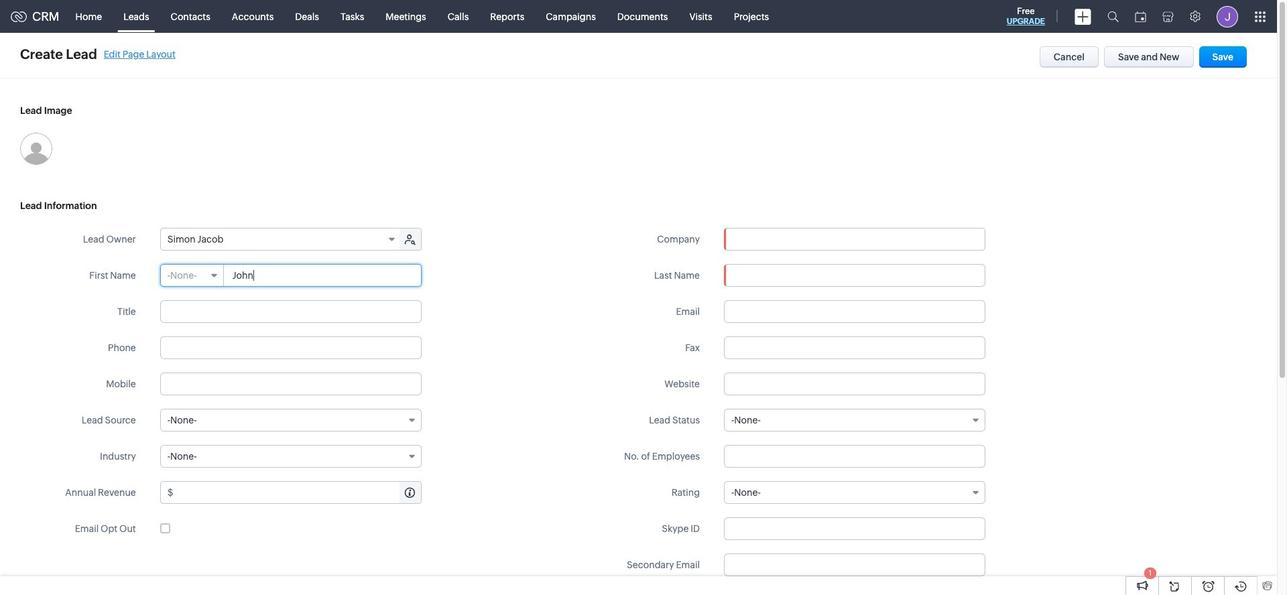 Task type: vqa. For each thing, say whether or not it's contained in the screenshot.
inside
no



Task type: describe. For each thing, give the bounding box(es) containing it.
create menu image
[[1075, 8, 1091, 24]]

logo image
[[11, 11, 27, 22]]

profile element
[[1209, 0, 1246, 33]]

image image
[[20, 133, 52, 165]]

calendar image
[[1135, 11, 1146, 22]]

search image
[[1107, 11, 1119, 22]]



Task type: locate. For each thing, give the bounding box(es) containing it.
None text field
[[724, 264, 985, 287], [224, 265, 421, 286], [160, 300, 421, 323], [724, 300, 985, 323], [160, 373, 421, 395], [724, 373, 985, 395], [724, 445, 985, 468], [175, 482, 421, 503], [724, 517, 985, 540], [724, 554, 985, 576], [724, 264, 985, 287], [224, 265, 421, 286], [160, 300, 421, 323], [724, 300, 985, 323], [160, 373, 421, 395], [724, 373, 985, 395], [724, 445, 985, 468], [175, 482, 421, 503], [724, 517, 985, 540], [724, 554, 985, 576]]

profile image
[[1217, 6, 1238, 27]]

None field
[[161, 229, 401, 250], [725, 229, 985, 250], [161, 265, 224, 286], [160, 409, 421, 432], [724, 409, 985, 432], [160, 445, 421, 468], [724, 481, 985, 504], [161, 229, 401, 250], [725, 229, 985, 250], [161, 265, 224, 286], [160, 409, 421, 432], [724, 409, 985, 432], [160, 445, 421, 468], [724, 481, 985, 504]]

search element
[[1099, 0, 1127, 33]]

None text field
[[725, 229, 985, 250], [160, 337, 421, 359], [724, 337, 985, 359], [725, 229, 985, 250], [160, 337, 421, 359], [724, 337, 985, 359]]

create menu element
[[1066, 0, 1099, 33]]



